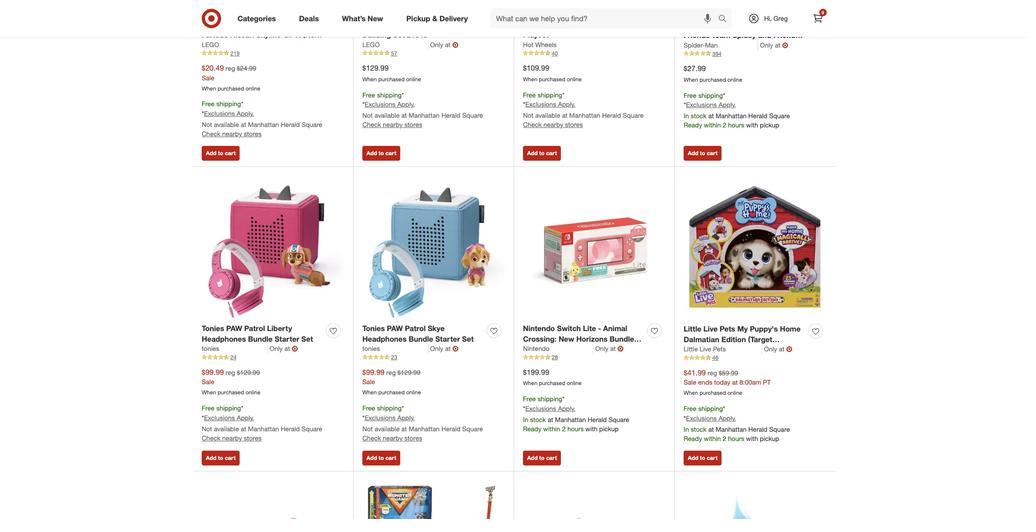 Task type: describe. For each thing, give the bounding box(es) containing it.
online inside $27.99 when purchased online
[[728, 76, 743, 83]]

tonies for tonies paw patrol skye headphones bundle starter set
[[363, 324, 385, 333]]

in for $27.99
[[684, 112, 690, 120]]

only for village
[[430, 41, 444, 48]]

village
[[430, 19, 453, 29]]

new inside nintendo switch lite - animal crossing: new horizons bundle - isabelle's aloha edition
[[559, 334, 575, 344]]

nearby for lego ideas viking village model building set 21343
[[383, 121, 403, 129]]

¬ for little live pets my puppy's home dalmatian edition (target exclusive)
[[787, 345, 793, 354]]

2 for marvel
[[723, 121, 727, 129]]

40
[[552, 50, 558, 57]]

little live pets
[[684, 345, 726, 353]]

add for lego ideas viking village model building set 21343
[[367, 150, 377, 157]]

hot wheels link
[[523, 40, 557, 49]]

hi, greg
[[765, 14, 788, 22]]

$99.99 for tonies paw patrol skye headphones bundle starter set
[[363, 368, 385, 377]]

free for nintendo switch lite - animal crossing: new horizons bundle - isabelle's aloha edition
[[523, 395, 536, 403]]

model
[[455, 19, 477, 29]]

sale for tonies paw patrol skye headphones bundle starter set
[[363, 378, 375, 386]]

deals link
[[291, 8, 331, 29]]

check for hot wheels city ultimate garage playset
[[523, 121, 542, 129]]

delivery
[[440, 14, 468, 23]]

cart for lego speed champions 2 fast 2 furious nissan skyline gt-r (r34) 76917
[[225, 150, 236, 157]]

animal
[[604, 324, 628, 333]]

pickup
[[407, 14, 431, 23]]

add to cart for tonies paw patrol skye headphones bundle starter set
[[367, 454, 397, 461]]

spider-
[[684, 41, 706, 49]]

only for my
[[765, 345, 778, 353]]

purchased inside $27.99 when purchased online
[[700, 76, 727, 83]]

$27.99 when purchased online
[[684, 64, 743, 83]]

free for lego speed champions 2 fast 2 furious nissan skyline gt-r (r34) 76917
[[202, 100, 215, 108]]

exclusions apply. link for nintendo switch lite - animal crossing: new horizons bundle - isabelle's aloha edition
[[526, 405, 576, 413]]

shipping for hot wheels city ultimate garage playset
[[538, 91, 563, 99]]

hot wheels city ultimate garage playset
[[523, 19, 639, 39]]

pt
[[764, 379, 771, 386]]

$24.99
[[237, 64, 256, 72]]

check for tonies paw patrol liberty headphones bundle starter set
[[202, 434, 221, 442]]

herald for little live pets my puppy's home dalmatian edition (target exclusive)
[[749, 426, 768, 433]]

purchased inside $20.49 reg $24.99 sale when purchased online
[[218, 85, 244, 92]]

pickup & delivery
[[407, 14, 468, 23]]

online inside the $199.99 when purchased online
[[567, 380, 582, 387]]

marvel spidey and his amazing friends team spidey and friends figure collection 7pk (target exclusive)
[[684, 20, 800, 61]]

add for marvel spidey and his amazing friends team spidey and friends figure collection 7pk (target exclusive)
[[688, 150, 699, 157]]

28
[[552, 354, 558, 361]]

square for lego speed champions 2 fast 2 furious nissan skyline gt-r (r34) 76917
[[302, 121, 323, 129]]

isabelle's
[[523, 345, 557, 354]]

online inside $129.99 when purchased online
[[407, 76, 421, 83]]

add for tonies paw patrol skye headphones bundle starter set
[[367, 454, 377, 461]]

search
[[715, 15, 737, 24]]

horizons
[[577, 334, 608, 344]]

8:00am
[[740, 379, 762, 386]]

nintendo switch lite - animal crossing: new horizons bundle - isabelle's aloha edition link
[[523, 323, 644, 354]]

building
[[363, 30, 391, 39]]

add to cart button for tonies paw patrol liberty headphones bundle starter set
[[202, 451, 240, 466]]

add to cart button for marvel spidey and his amazing friends team spidey and friends figure collection 7pk (target exclusive)
[[684, 146, 722, 161]]

76917
[[202, 41, 222, 50]]

amazing
[[764, 20, 795, 29]]

tonies link for tonies paw patrol liberty headphones bundle starter set
[[202, 344, 268, 354]]

manhattan for lego speed champions 2 fast 2 furious nissan skyline gt-r (r34) 76917
[[248, 121, 279, 129]]

$59.99
[[719, 369, 739, 377]]

greg
[[774, 14, 788, 22]]

categories
[[238, 14, 276, 23]]

reg for tonies paw patrol skye headphones bundle starter set
[[387, 369, 396, 376]]

add to cart for little live pets my puppy's home dalmatian edition (target exclusive)
[[688, 454, 718, 461]]

stores for lego ideas viking village model building set 21343
[[405, 121, 423, 129]]

40 link
[[523, 49, 666, 57]]

nintendo switch lite - animal crossing: new horizons bundle - isabelle's aloha edition
[[523, 324, 640, 354]]

when inside $41.99 reg $59.99 sale ends today at 8:00am pt when purchased online
[[684, 390, 699, 397]]

check for lego speed champions 2 fast 2 furious nissan skyline gt-r (r34) 76917
[[202, 130, 221, 138]]

furious
[[202, 30, 228, 39]]

hot wheels
[[523, 41, 557, 48]]

(target inside marvel spidey and his amazing friends team spidey and friends figure collection 7pk (target exclusive)
[[761, 41, 785, 50]]

$129.99 for tonies paw patrol liberty headphones bundle starter set
[[237, 369, 260, 376]]

herald for marvel spidey and his amazing friends team spidey and friends figure collection 7pk (target exclusive)
[[749, 112, 768, 120]]

(target inside little live pets my puppy's home dalmatian edition (target exclusive)
[[749, 335, 773, 344]]

with for $27.99
[[747, 121, 759, 129]]

edition inside little live pets my puppy's home dalmatian edition (target exclusive)
[[722, 335, 747, 344]]

lego for second lego link from the left
[[363, 41, 380, 48]]

puppy's
[[751, 324, 779, 333]]

when inside $129.99 when purchased online
[[363, 76, 377, 83]]

9
[[822, 10, 825, 15]]

patrol for skye
[[405, 324, 426, 333]]

check for tonies paw patrol skye headphones bundle starter set
[[363, 434, 381, 442]]

spider-man
[[684, 41, 718, 49]]

man
[[706, 41, 718, 49]]

&
[[433, 14, 438, 23]]

what's new
[[342, 14, 384, 23]]

playset
[[523, 30, 549, 39]]

add for lego speed champions 2 fast 2 furious nissan skyline gt-r (r34) 76917
[[206, 150, 217, 157]]

(r34)
[[303, 30, 321, 39]]

tonies paw patrol liberty headphones bundle starter set link
[[202, 323, 322, 344]]

to for lego ideas viking village model building set 21343
[[379, 150, 384, 157]]

$99.99 reg $129.99 sale when purchased online for tonies paw patrol skye headphones bundle starter set
[[363, 368, 421, 396]]

0 vertical spatial spidey
[[710, 20, 734, 29]]

available for tonies paw patrol skye headphones bundle starter set
[[375, 425, 400, 433]]

skye
[[428, 324, 445, 333]]

little live pets my puppy's home dalmatian edition (target exclusive) link
[[684, 324, 805, 355]]

add for tonies paw patrol liberty headphones bundle starter set
[[206, 454, 217, 461]]

manhattan for tonies paw patrol liberty headphones bundle starter set
[[248, 425, 279, 433]]

stores for tonies paw patrol liberty headphones bundle starter set
[[244, 434, 262, 442]]

exclusions for marvel spidey and his amazing friends team spidey and friends figure collection 7pk (target exclusive)
[[687, 101, 717, 109]]

only at ¬ for my
[[765, 345, 793, 354]]

square for little live pets my puppy's home dalmatian edition (target exclusive)
[[770, 426, 791, 433]]

herald for nintendo switch lite - animal crossing: new horizons bundle - isabelle's aloha edition
[[588, 416, 607, 424]]

garage
[[614, 19, 639, 29]]

$41.99
[[684, 368, 706, 377]]

what's new link
[[334, 8, 395, 29]]

57 link
[[363, 49, 505, 57]]

marvel spidey and his amazing friends team spidey and friends figure collection 7pk (target exclusive) link
[[684, 19, 805, 61]]

liberty
[[267, 324, 292, 333]]

at inside $41.99 reg $59.99 sale ends today at 8:00am pt when purchased online
[[733, 379, 738, 386]]

$199.99
[[523, 368, 550, 377]]

exclusions apply. link for tonies paw patrol liberty headphones bundle starter set
[[204, 414, 254, 422]]

46 link
[[684, 354, 827, 362]]

pickup for edition
[[600, 425, 619, 433]]

shipping for marvel spidey and his amazing friends team spidey and friends figure collection 7pk (target exclusive)
[[699, 91, 724, 99]]

23
[[391, 354, 397, 361]]

exclusions apply. link for hot wheels city ultimate garage playset
[[526, 100, 576, 108]]

$27.99
[[684, 64, 706, 73]]

ideas
[[385, 19, 404, 29]]

not for lego ideas viking village model building set 21343
[[363, 111, 373, 119]]

crossing:
[[523, 334, 557, 344]]

$129.99 for tonies paw patrol skye headphones bundle starter set
[[398, 369, 421, 376]]

aloha
[[559, 345, 579, 354]]

shipping for nintendo switch lite - animal crossing: new horizons bundle - isabelle's aloha edition
[[538, 395, 563, 403]]

dalmatian
[[684, 335, 720, 344]]

shipping for tonies paw patrol skye headphones bundle starter set
[[377, 404, 402, 412]]

fast
[[297, 19, 312, 29]]

1 vertical spatial -
[[637, 334, 640, 344]]

sale for lego speed champions 2 fast 2 furious nissan skyline gt-r (r34) 76917
[[202, 74, 215, 82]]

23 link
[[363, 354, 505, 362]]

within for $27.99
[[704, 121, 721, 129]]

when inside $109.99 when purchased online
[[523, 76, 538, 83]]

online inside $41.99 reg $59.99 sale ends today at 8:00am pt when purchased online
[[728, 390, 743, 397]]

exclusions for tonies paw patrol skye headphones bundle starter set
[[365, 414, 396, 422]]

ends
[[699, 379, 713, 386]]

$41.99 reg $59.99 sale ends today at 8:00am pt when purchased online
[[684, 368, 771, 397]]

apply. for hot wheels city ultimate garage playset
[[558, 100, 576, 108]]

collection
[[708, 41, 744, 50]]

$109.99 when purchased online
[[523, 63, 582, 83]]

purchased inside $109.99 when purchased online
[[539, 76, 566, 83]]

wheels for hot wheels
[[536, 41, 557, 48]]

exclusions for little live pets my puppy's home dalmatian edition (target exclusive)
[[687, 414, 717, 422]]

$20.49
[[202, 63, 224, 72]]

check nearby stores button for tonies paw patrol skye headphones bundle starter set
[[363, 434, 423, 443]]

add to cart button for hot wheels city ultimate garage playset
[[523, 146, 562, 161]]

$20.49 reg $24.99 sale when purchased online
[[202, 63, 261, 92]]

1 vertical spatial and
[[759, 30, 772, 40]]

21343
[[407, 30, 428, 39]]

add to cart for marvel spidey and his amazing friends team spidey and friends figure collection 7pk (target exclusive)
[[688, 150, 718, 157]]

set for tonies paw patrol skye headphones bundle starter set
[[462, 334, 474, 344]]

28 link
[[523, 354, 666, 362]]

stores for lego speed champions 2 fast 2 furious nissan skyline gt-r (r34) 76917
[[244, 130, 262, 138]]

46
[[713, 355, 719, 362]]

only for skye
[[431, 345, 444, 353]]

add to cart for lego speed champions 2 fast 2 furious nissan skyline gt-r (r34) 76917
[[206, 150, 236, 157]]

speed
[[224, 19, 247, 29]]

¬ for marvel spidey and his amazing friends team spidey and friends figure collection 7pk (target exclusive)
[[783, 41, 789, 50]]

champions
[[249, 19, 289, 29]]

24 link
[[202, 354, 344, 362]]

1 friends from the left
[[684, 30, 710, 40]]

herald for lego speed champions 2 fast 2 furious nissan skyline gt-r (r34) 76917
[[281, 121, 300, 129]]

manhattan for marvel spidey and his amazing friends team spidey and friends figure collection 7pk (target exclusive)
[[716, 112, 747, 120]]

add to cart for tonies paw patrol liberty headphones bundle starter set
[[206, 454, 236, 461]]

free shipping * * exclusions apply. not available at manhattan herald square check nearby stores for ultimate
[[523, 91, 644, 129]]

headphones for tonies paw patrol skye headphones bundle starter set
[[363, 334, 407, 344]]

reg for little live pets my puppy's home dalmatian edition (target exclusive)
[[708, 369, 718, 377]]

219 link
[[202, 49, 344, 57]]

cart for tonies paw patrol skye headphones bundle starter set
[[386, 454, 397, 461]]

lego speed champions 2 fast 2 furious nissan skyline gt-r (r34) 76917
[[202, 19, 321, 50]]

exclusive) inside marvel spidey and his amazing friends team spidey and friends figure collection 7pk (target exclusive)
[[684, 52, 719, 61]]

free shipping * * exclusions apply. in stock at  manhattan herald square ready within 2 hours with pickup for $199.99
[[523, 395, 630, 433]]

0 vertical spatial new
[[368, 14, 384, 23]]

What can we help you find? suggestions appear below search field
[[491, 8, 721, 29]]

available for tonies paw patrol liberty headphones bundle starter set
[[214, 425, 239, 433]]

cart for lego ideas viking village model building set 21343
[[386, 150, 397, 157]]

stock for $27.99
[[691, 112, 707, 120]]

$109.99
[[523, 63, 550, 72]]



Task type: vqa. For each thing, say whether or not it's contained in the screenshot.
Ad
no



Task type: locate. For each thing, give the bounding box(es) containing it.
paw for tonies paw patrol skye headphones bundle starter set
[[387, 324, 403, 333]]

2 friends from the left
[[774, 30, 800, 40]]

apply.
[[398, 100, 415, 108], [558, 100, 576, 108], [719, 101, 737, 109], [237, 110, 254, 118], [558, 405, 576, 413], [237, 414, 254, 422], [398, 414, 415, 422], [719, 414, 737, 422]]

0 vertical spatial with
[[747, 121, 759, 129]]

live inside little live pets my puppy's home dalmatian edition (target exclusive)
[[704, 324, 718, 333]]

1 exclusive) from the top
[[684, 52, 719, 61]]

0 horizontal spatial paw
[[226, 324, 242, 333]]

live
[[704, 324, 718, 333], [700, 345, 712, 353]]

lego inside lego speed champions 2 fast 2 furious nissan skyline gt-r (r34) 76917
[[202, 19, 222, 29]]

¬ for tonies paw patrol skye headphones bundle starter set
[[453, 344, 459, 354]]

headphones
[[202, 334, 246, 344], [363, 334, 407, 344]]

1 vertical spatial pets
[[714, 345, 726, 353]]

0 horizontal spatial $99.99 reg $129.99 sale when purchased online
[[202, 368, 261, 396]]

nearby for tonies paw patrol skye headphones bundle starter set
[[383, 434, 403, 442]]

set inside tonies paw patrol skye headphones bundle starter set
[[462, 334, 474, 344]]

only at ¬ down skye on the bottom
[[431, 344, 459, 354]]

lego link down furious
[[202, 40, 219, 49]]

reg for tonies paw patrol liberty headphones bundle starter set
[[226, 369, 235, 376]]

herald for tonies paw patrol skye headphones bundle starter set
[[442, 425, 461, 433]]

hot wheels city ultimate garage playset link
[[523, 19, 644, 40]]

0 vertical spatial little
[[684, 324, 702, 333]]

available
[[375, 111, 400, 119], [536, 111, 561, 119], [214, 121, 239, 129], [214, 425, 239, 433], [375, 425, 400, 433]]

free for tonies paw patrol skye headphones bundle starter set
[[363, 404, 376, 412]]

$129.99 inside $129.99 when purchased online
[[363, 63, 389, 72]]

set inside tonies paw patrol liberty headphones bundle starter set
[[302, 334, 313, 344]]

reg up ends
[[708, 369, 718, 377]]

nintendo down crossing:
[[523, 345, 550, 353]]

1 horizontal spatial $99.99 reg $129.99 sale when purchased online
[[363, 368, 421, 396]]

1 lego link from the left
[[202, 40, 219, 49]]

add to cart for lego ideas viking village model building set 21343
[[367, 150, 397, 157]]

0 vertical spatial in
[[684, 112, 690, 120]]

spidey up 7pk
[[733, 30, 757, 40]]

only up 46 link
[[765, 345, 778, 353]]

pickup & delivery link
[[399, 8, 480, 29]]

0 horizontal spatial new
[[368, 14, 384, 23]]

in
[[684, 112, 690, 120], [523, 416, 529, 424], [684, 426, 690, 433]]

only up 23 link
[[431, 345, 444, 353]]

only at ¬ for liberty
[[270, 344, 298, 354]]

1 horizontal spatial new
[[559, 334, 575, 344]]

purchased inside $129.99 when purchased online
[[379, 76, 405, 83]]

1 tonies from the left
[[202, 324, 224, 333]]

0 vertical spatial hours
[[729, 121, 745, 129]]

free shipping * * exclusions apply. not available at manhattan herald square check nearby stores for skye
[[363, 404, 483, 442]]

exclusions for lego speed champions 2 fast 2 furious nissan skyline gt-r (r34) 76917
[[204, 110, 235, 118]]

2 horizontal spatial $129.99
[[398, 369, 421, 376]]

1 horizontal spatial tonies
[[363, 345, 380, 353]]

purchased inside $41.99 reg $59.99 sale ends today at 8:00am pt when purchased online
[[700, 390, 727, 397]]

0 horizontal spatial lego link
[[202, 40, 219, 49]]

$99.99 reg $129.99 sale when purchased online for tonies paw patrol liberty headphones bundle starter set
[[202, 368, 261, 396]]

0 vertical spatial pickup
[[761, 121, 780, 129]]

sale for little live pets my puppy's home dalmatian edition (target exclusive)
[[684, 379, 697, 386]]

$99.99 reg $129.99 sale when purchased online down 23
[[363, 368, 421, 396]]

monster jam 1:64 scale thunderroarus playset image
[[363, 481, 505, 519], [363, 481, 505, 519]]

1 vertical spatial within
[[544, 425, 561, 433]]

bluey's ultimate beach cabin playset image
[[523, 481, 666, 519], [523, 481, 666, 519]]

and
[[736, 20, 749, 29], [759, 30, 772, 40]]

square for hot wheels city ultimate garage playset
[[623, 111, 644, 119]]

little live pets my puppy's home dalmatian edition (target exclusive) image
[[684, 176, 827, 318], [684, 176, 827, 318]]

2 little from the top
[[684, 345, 698, 353]]

exclusions apply. link for marvel spidey and his amazing friends team spidey and friends figure collection 7pk (target exclusive)
[[687, 101, 737, 109]]

add to cart
[[206, 150, 236, 157], [367, 150, 397, 157], [528, 150, 557, 157], [688, 150, 718, 157], [206, 454, 236, 461], [367, 454, 397, 461], [528, 454, 557, 461], [688, 454, 718, 461]]

home
[[781, 324, 801, 333]]

only for liberty
[[270, 345, 283, 353]]

hot up playset
[[523, 19, 536, 29]]

1 hot from the top
[[523, 19, 536, 29]]

wheels up playset
[[538, 19, 564, 29]]

only at ¬ down horizons
[[596, 344, 624, 354]]

what's
[[342, 14, 366, 23]]

1 vertical spatial wheels
[[536, 41, 557, 48]]

1 nintendo from the top
[[523, 324, 555, 333]]

0 vertical spatial live
[[704, 324, 718, 333]]

hot
[[523, 19, 536, 29], [523, 41, 534, 48]]

in for $199.99
[[523, 416, 529, 424]]

marvel spidey and his amazing friends team spidey and friends figure collection 7pk (target exclusive) image
[[684, 0, 827, 14], [684, 0, 827, 14]]

headphones for tonies paw patrol liberty headphones bundle starter set
[[202, 334, 246, 344]]

add to cart button for nintendo switch lite - animal crossing: new horizons bundle - isabelle's aloha edition
[[523, 451, 562, 466]]

2 starter from the left
[[436, 334, 460, 344]]

$199.99 when purchased online
[[523, 368, 582, 387]]

only
[[430, 41, 444, 48], [761, 41, 774, 49], [270, 345, 283, 353], [431, 345, 444, 353], [596, 345, 609, 353], [765, 345, 778, 353]]

0 horizontal spatial $129.99
[[237, 369, 260, 376]]

¬ for lego ideas viking village model building set 21343
[[453, 40, 459, 49]]

1 starter from the left
[[275, 334, 300, 344]]

2 for little
[[723, 435, 727, 443]]

headphones up 24
[[202, 334, 246, 344]]

purchased inside the $199.99 when purchased online
[[539, 380, 566, 387]]

exclusions apply. link for lego ideas viking village model building set 21343
[[365, 100, 415, 108]]

2 vertical spatial in
[[684, 426, 690, 433]]

(target down puppy's
[[749, 335, 773, 344]]

1 little from the top
[[684, 324, 702, 333]]

1 horizontal spatial -
[[637, 334, 640, 344]]

exclusions apply. link for lego speed champions 2 fast 2 furious nissan skyline gt-r (r34) 76917
[[204, 110, 254, 118]]

1 vertical spatial little
[[684, 345, 698, 353]]

2 patrol from the left
[[405, 324, 426, 333]]

paw
[[226, 324, 242, 333], [387, 324, 403, 333]]

394 link
[[684, 50, 827, 58]]

2 exclusive) from the top
[[684, 345, 719, 355]]

0 horizontal spatial set
[[302, 334, 313, 344]]

online
[[407, 76, 421, 83], [567, 76, 582, 83], [728, 76, 743, 83], [246, 85, 261, 92], [567, 380, 582, 387], [246, 389, 261, 396], [407, 389, 421, 396], [728, 390, 743, 397]]

spidey
[[710, 20, 734, 29], [733, 30, 757, 40]]

not
[[363, 111, 373, 119], [523, 111, 534, 119], [202, 121, 212, 129], [202, 425, 212, 433], [363, 425, 373, 433]]

search button
[[715, 8, 737, 30]]

0 vertical spatial (target
[[761, 41, 785, 50]]

shipping for lego speed champions 2 fast 2 furious nissan skyline gt-r (r34) 76917
[[217, 100, 241, 108]]

switch
[[557, 324, 581, 333]]

0 vertical spatial within
[[704, 121, 721, 129]]

lego up building
[[363, 19, 383, 29]]

hot wheels city ultimate garage playset image
[[523, 0, 666, 14], [523, 0, 666, 14]]

nintendo link
[[523, 344, 594, 354]]

tonies link for tonies paw patrol skye headphones bundle starter set
[[363, 344, 429, 354]]

bundle down skye on the bottom
[[409, 334, 434, 344]]

only at ¬
[[430, 40, 459, 49], [761, 41, 789, 50], [270, 344, 298, 354], [431, 344, 459, 354], [596, 344, 624, 354], [765, 345, 793, 354]]

(target right 7pk
[[761, 41, 785, 50]]

within for $199.99
[[544, 425, 561, 433]]

only at ¬ down home
[[765, 345, 793, 354]]

apply. for tonies paw patrol skye headphones bundle starter set
[[398, 414, 415, 422]]

edition down my
[[722, 335, 747, 344]]

pets for little live pets
[[714, 345, 726, 353]]

and left his
[[736, 20, 749, 29]]

tonies paw patrol skye headphones bundle starter set
[[363, 324, 474, 344]]

¬ for tonies paw patrol liberty headphones bundle starter set
[[292, 344, 298, 354]]

1 vertical spatial live
[[700, 345, 712, 353]]

new up aloha in the right of the page
[[559, 334, 575, 344]]

lego ideas viking village model building set 21343
[[363, 19, 477, 39]]

reg inside $41.99 reg $59.99 sale ends today at 8:00am pt when purchased online
[[708, 369, 718, 377]]

purchased down $199.99
[[539, 380, 566, 387]]

new up building
[[368, 14, 384, 23]]

2 nintendo from the top
[[523, 345, 550, 353]]

check nearby stores button for lego ideas viking village model building set 21343
[[363, 120, 423, 130]]

team
[[712, 30, 731, 40]]

manhattan for hot wheels city ultimate garage playset
[[570, 111, 601, 119]]

set up 24 link
[[302, 334, 313, 344]]

online down "40" link
[[567, 76, 582, 83]]

stores for tonies paw patrol skye headphones bundle starter set
[[405, 434, 423, 442]]

hot inside 'hot wheels city ultimate garage playset'
[[523, 19, 536, 29]]

2 $99.99 from the left
[[363, 368, 385, 377]]

reg down 219
[[226, 64, 235, 72]]

when inside $27.99 when purchased online
[[684, 76, 699, 83]]

and down his
[[759, 30, 772, 40]]

0 horizontal spatial starter
[[275, 334, 300, 344]]

1 horizontal spatial paw
[[387, 324, 403, 333]]

only at ¬ down village
[[430, 40, 459, 49]]

lego ideas viking village model building set 21343 link
[[363, 19, 483, 40]]

free shipping * * exclusions apply. in stock at  manhattan herald square ready within 2 hours with pickup for $27.99
[[684, 91, 791, 129]]

online inside $20.49 reg $24.99 sale when purchased online
[[246, 85, 261, 92]]

apply. for lego ideas viking village model building set 21343
[[398, 100, 415, 108]]

1 horizontal spatial $99.99
[[363, 368, 385, 377]]

1 vertical spatial in
[[523, 416, 529, 424]]

0 horizontal spatial $99.99
[[202, 368, 224, 377]]

purchased down 57
[[379, 76, 405, 83]]

cart for nintendo switch lite - animal crossing: new horizons bundle - isabelle's aloha edition
[[547, 454, 557, 461]]

paw inside tonies paw patrol liberty headphones bundle starter set
[[226, 324, 242, 333]]

lego down furious
[[202, 41, 219, 48]]

1 horizontal spatial patrol
[[405, 324, 426, 333]]

paw inside tonies paw patrol skye headphones bundle starter set
[[387, 324, 403, 333]]

bundle inside tonies paw patrol skye headphones bundle starter set
[[409, 334, 434, 344]]

0 horizontal spatial -
[[599, 324, 602, 333]]

starter for skye
[[436, 334, 460, 344]]

herald
[[442, 111, 461, 119], [603, 111, 622, 119], [749, 112, 768, 120], [281, 121, 300, 129], [588, 416, 607, 424], [281, 425, 300, 433], [442, 425, 461, 433], [749, 426, 768, 433]]

exclusive) down dalmatian
[[684, 345, 719, 355]]

1 vertical spatial (target
[[749, 335, 773, 344]]

stores for hot wheels city ultimate garage playset
[[566, 121, 583, 129]]

0 horizontal spatial tonies link
[[202, 344, 268, 354]]

paw up 24
[[226, 324, 242, 333]]

online down 'today'
[[728, 390, 743, 397]]

gt-
[[284, 30, 296, 39]]

1 horizontal spatial edition
[[722, 335, 747, 344]]

live down dalmatian
[[700, 345, 712, 353]]

0 vertical spatial nintendo
[[523, 324, 555, 333]]

tonies link up 23
[[363, 344, 429, 354]]

to for marvel spidey and his amazing friends team spidey and friends figure collection 7pk (target exclusive)
[[700, 150, 706, 157]]

bundle inside nintendo switch lite - animal crossing: new horizons bundle - isabelle's aloha edition
[[610, 334, 635, 344]]

exclusive) inside little live pets my puppy's home dalmatian edition (target exclusive)
[[684, 345, 719, 355]]

0 vertical spatial edition
[[722, 335, 747, 344]]

nintendo up crossing:
[[523, 324, 555, 333]]

apply. for nintendo switch lite - animal crossing: new horizons bundle - isabelle's aloha edition
[[558, 405, 576, 413]]

24
[[231, 354, 237, 361]]

set inside lego ideas viking village model building set 21343
[[393, 30, 405, 39]]

2 lego link from the left
[[363, 40, 429, 49]]

1 horizontal spatial set
[[393, 30, 405, 39]]

1 vertical spatial ready
[[523, 425, 542, 433]]

¬ down the amazing
[[783, 41, 789, 50]]

add
[[206, 150, 217, 157], [367, 150, 377, 157], [528, 150, 538, 157], [688, 150, 699, 157], [206, 454, 217, 461], [367, 454, 377, 461], [528, 454, 538, 461], [688, 454, 699, 461]]

nintendo for nintendo
[[523, 345, 550, 353]]

online down 57 link
[[407, 76, 421, 83]]

only up 57 link
[[430, 41, 444, 48]]

1 horizontal spatial $129.99
[[363, 63, 389, 72]]

- right horizons
[[637, 334, 640, 344]]

free shipping * * exclusions apply. in stock at  manhattan herald square ready within 2 hours with pickup
[[684, 91, 791, 129], [523, 395, 630, 433], [684, 405, 791, 443]]

check nearby stores button for lego speed champions 2 fast 2 furious nissan skyline gt-r (r34) 76917
[[202, 130, 262, 139]]

¬ down model
[[453, 40, 459, 49]]

live for little live pets my puppy's home dalmatian edition (target exclusive)
[[704, 324, 718, 333]]

check nearby stores button for tonies paw patrol liberty headphones bundle starter set
[[202, 434, 262, 443]]

edition inside nintendo switch lite - animal crossing: new horizons bundle - isabelle's aloha edition
[[581, 345, 605, 354]]

hot down playset
[[523, 41, 534, 48]]

exclusive)
[[684, 52, 719, 61], [684, 345, 719, 355]]

¬ down tonies paw patrol skye headphones bundle starter set
[[453, 344, 459, 354]]

57
[[391, 50, 397, 57]]

lego down building
[[363, 41, 380, 48]]

tonies paw patrol liberty headphones bundle starter set image
[[202, 176, 344, 318], [202, 176, 344, 318]]

purchased down $27.99
[[700, 76, 727, 83]]

2 headphones from the left
[[363, 334, 407, 344]]

reg down 24
[[226, 369, 235, 376]]

furby purple interactive plush toy image
[[684, 481, 827, 519], [684, 481, 827, 519]]

tonies paw patrol skye headphones bundle starter set image
[[363, 176, 505, 318], [363, 176, 505, 318]]

figure
[[684, 41, 706, 50]]

1 horizontal spatial headphones
[[363, 334, 407, 344]]

apply. for lego speed champions 2 fast 2 furious nissan skyline gt-r (r34) 76917
[[237, 110, 254, 118]]

patrol inside tonies paw patrol liberty headphones bundle starter set
[[244, 324, 265, 333]]

pickup for 7pk
[[761, 121, 780, 129]]

lego for first lego link
[[202, 41, 219, 48]]

1 patrol from the left
[[244, 324, 265, 333]]

starter inside tonies paw patrol liberty headphones bundle starter set
[[275, 334, 300, 344]]

headphones inside tonies paw patrol skye headphones bundle starter set
[[363, 334, 407, 344]]

1 horizontal spatial tonies
[[363, 324, 385, 333]]

purchased down ends
[[700, 390, 727, 397]]

to
[[218, 150, 223, 157], [379, 150, 384, 157], [540, 150, 545, 157], [700, 150, 706, 157], [218, 454, 223, 461], [379, 454, 384, 461], [540, 454, 545, 461], [700, 454, 706, 461]]

0 vertical spatial and
[[736, 20, 749, 29]]

1 vertical spatial pickup
[[600, 425, 619, 433]]

2 vertical spatial with
[[747, 435, 759, 443]]

starter down skye on the bottom
[[436, 334, 460, 344]]

wheels inside 'hot wheels city ultimate garage playset'
[[538, 19, 564, 29]]

check nearby stores button for hot wheels city ultimate garage playset
[[523, 120, 583, 130]]

to for tonies paw patrol liberty headphones bundle starter set
[[218, 454, 223, 461]]

1 vertical spatial exclusive)
[[684, 345, 719, 355]]

shipping
[[377, 91, 402, 99], [538, 91, 563, 99], [699, 91, 724, 99], [217, 100, 241, 108], [538, 395, 563, 403], [217, 404, 241, 412], [377, 404, 402, 412], [699, 405, 724, 413]]

cart for hot wheels city ultimate garage playset
[[547, 150, 557, 157]]

add for hot wheels city ultimate garage playset
[[528, 150, 538, 157]]

purchased down $109.99 on the right of page
[[539, 76, 566, 83]]

1 vertical spatial nintendo
[[523, 345, 550, 353]]

0 horizontal spatial tonies
[[202, 345, 219, 353]]

to for tonies paw patrol skye headphones bundle starter set
[[379, 454, 384, 461]]

stock for $199.99
[[531, 416, 546, 424]]

$99.99 reg $129.99 sale when purchased online
[[202, 368, 261, 396], [363, 368, 421, 396]]

paw up 23
[[387, 324, 403, 333]]

with
[[747, 121, 759, 129], [586, 425, 598, 433], [747, 435, 759, 443]]

add to cart for hot wheels city ultimate garage playset
[[528, 150, 557, 157]]

lego inside lego ideas viking village model building set 21343
[[363, 19, 383, 29]]

starter down liberty
[[275, 334, 300, 344]]

$129.99 when purchased online
[[363, 63, 421, 83]]

hot for hot wheels
[[523, 41, 534, 48]]

pets inside little live pets link
[[714, 345, 726, 353]]

0 horizontal spatial bundle
[[248, 334, 273, 344]]

r
[[296, 30, 301, 39]]

little inside little live pets link
[[684, 345, 698, 353]]

manhattan for nintendo switch lite - animal crossing: new horizons bundle - isabelle's aloha edition
[[555, 416, 586, 424]]

little down dalmatian
[[684, 345, 698, 353]]

patrol left liberty
[[244, 324, 265, 333]]

friends down the amazing
[[774, 30, 800, 40]]

free shipping * * exclusions apply. not available at manhattan herald square check nearby stores for liberty
[[202, 404, 323, 442]]

spidey up team
[[710, 20, 734, 29]]

2 tonies from the left
[[363, 345, 380, 353]]

1 vertical spatial with
[[586, 425, 598, 433]]

7pk
[[746, 41, 759, 50]]

when inside the $199.99 when purchased online
[[523, 380, 538, 387]]

wheels up 40
[[536, 41, 557, 48]]

exclusions for hot wheels city ultimate garage playset
[[526, 100, 557, 108]]

tonies inside tonies paw patrol liberty headphones bundle starter set
[[202, 324, 224, 333]]

tonies
[[202, 345, 219, 353], [363, 345, 380, 353]]

pets inside little live pets my puppy's home dalmatian edition (target exclusive)
[[720, 324, 736, 333]]

check nearby stores button
[[363, 120, 423, 130], [523, 120, 583, 130], [202, 130, 262, 139], [202, 434, 262, 443], [363, 434, 423, 443]]

2 vertical spatial stock
[[691, 426, 707, 433]]

set up 23 link
[[462, 334, 474, 344]]

2 tonies from the left
[[363, 324, 385, 333]]

1 horizontal spatial and
[[759, 30, 772, 40]]

only for his
[[761, 41, 774, 49]]

1 bundle from the left
[[248, 334, 273, 344]]

2 horizontal spatial set
[[462, 334, 474, 344]]

add to cart button for lego speed champions 2 fast 2 furious nissan skyline gt-r (r34) 76917
[[202, 146, 240, 161]]

1 vertical spatial new
[[559, 334, 575, 344]]

sale inside $20.49 reg $24.99 sale when purchased online
[[202, 74, 215, 82]]

target cash register + accessories image
[[202, 481, 344, 519], [202, 481, 344, 519]]

lego up furious
[[202, 19, 222, 29]]

add to cart button
[[202, 146, 240, 161], [363, 146, 401, 161], [523, 146, 562, 161], [684, 146, 722, 161], [202, 451, 240, 466], [363, 451, 401, 466], [523, 451, 562, 466], [684, 451, 722, 466]]

exclusions for nintendo switch lite - animal crossing: new horizons bundle - isabelle's aloha edition
[[526, 405, 557, 413]]

¬ down animal
[[618, 344, 624, 354]]

starter inside tonies paw patrol skye headphones bundle starter set
[[436, 334, 460, 344]]

not for hot wheels city ultimate garage playset
[[523, 111, 534, 119]]

$129.99 down building
[[363, 63, 389, 72]]

(target
[[761, 41, 785, 50], [749, 335, 773, 344]]

lego link up 57
[[363, 40, 429, 49]]

tonies link up 24
[[202, 344, 268, 354]]

0 vertical spatial -
[[599, 324, 602, 333]]

nintendo switch lite - animal crossing: new horizons bundle - isabelle's aloha edition image
[[523, 176, 666, 318], [523, 176, 666, 318]]

1 horizontal spatial friends
[[774, 30, 800, 40]]

cart for marvel spidey and his amazing friends team spidey and friends figure collection 7pk (target exclusive)
[[707, 150, 718, 157]]

2 $99.99 reg $129.99 sale when purchased online from the left
[[363, 368, 421, 396]]

lego link
[[202, 40, 219, 49], [363, 40, 429, 49]]

stores
[[405, 121, 423, 129], [566, 121, 583, 129], [244, 130, 262, 138], [244, 434, 262, 442], [405, 434, 423, 442]]

nintendo inside nintendo switch lite - animal crossing: new horizons bundle - isabelle's aloha edition
[[523, 324, 555, 333]]

tonies paw patrol skye headphones bundle starter set link
[[363, 323, 483, 344]]

viking
[[406, 19, 428, 29]]

pets up 46
[[714, 345, 726, 353]]

lego speed champions 2 fast 2 furious nissan skyline gt-r (r34) 76917 image
[[202, 0, 344, 14], [202, 0, 344, 14]]

0 horizontal spatial and
[[736, 20, 749, 29]]

friends up spider-
[[684, 30, 710, 40]]

1 vertical spatial hot
[[523, 41, 534, 48]]

available for lego ideas viking village model building set 21343
[[375, 111, 400, 119]]

online down 23 link
[[407, 389, 421, 396]]

online down 24 link
[[246, 389, 261, 396]]

when inside $20.49 reg $24.99 sale when purchased online
[[202, 85, 216, 92]]

headphones inside tonies paw patrol liberty headphones bundle starter set
[[202, 334, 246, 344]]

0 vertical spatial stock
[[691, 112, 707, 120]]

¬ down home
[[787, 345, 793, 354]]

only at ¬ down liberty
[[270, 344, 298, 354]]

online down 28 link
[[567, 380, 582, 387]]

1 vertical spatial spidey
[[733, 30, 757, 40]]

2 bundle from the left
[[409, 334, 434, 344]]

pickup
[[761, 121, 780, 129], [600, 425, 619, 433], [761, 435, 780, 443]]

to for lego speed champions 2 fast 2 furious nissan skyline gt-r (r34) 76917
[[218, 150, 223, 157]]

little
[[684, 324, 702, 333], [684, 345, 698, 353]]

his
[[751, 20, 762, 29]]

only up 28 link
[[596, 345, 609, 353]]

2 vertical spatial ready
[[684, 435, 703, 443]]

wheels for hot wheels city ultimate garage playset
[[538, 19, 564, 29]]

sale
[[202, 74, 215, 82], [202, 378, 215, 386], [363, 378, 375, 386], [684, 379, 697, 386]]

2 vertical spatial within
[[704, 435, 721, 443]]

free shipping * * exclusions apply. in stock at  manhattan herald square ready within 2 hours with pickup down $27.99 when purchased online
[[684, 91, 791, 129]]

little up dalmatian
[[684, 324, 702, 333]]

nearby for tonies paw patrol liberty headphones bundle starter set
[[222, 434, 242, 442]]

lego speed champions 2 fast 2 furious nissan skyline gt-r (r34) 76917 link
[[202, 19, 322, 50]]

only for -
[[596, 345, 609, 353]]

1 vertical spatial edition
[[581, 345, 605, 354]]

herald for hot wheels city ultimate garage playset
[[603, 111, 622, 119]]

tonies paw patrol liberty headphones bundle starter set
[[202, 324, 313, 344]]

1 horizontal spatial lego link
[[363, 40, 429, 49]]

cart
[[225, 150, 236, 157], [386, 150, 397, 157], [547, 150, 557, 157], [707, 150, 718, 157], [225, 454, 236, 461], [386, 454, 397, 461], [547, 454, 557, 461], [707, 454, 718, 461]]

headphones up 23
[[363, 334, 407, 344]]

purchased down 23
[[379, 389, 405, 396]]

1 horizontal spatial bundle
[[409, 334, 434, 344]]

2 tonies link from the left
[[363, 344, 429, 354]]

free shipping * * exclusions apply. in stock at  manhattan herald square ready within 2 hours with pickup down $41.99 reg $59.99 sale ends today at 8:00am pt when purchased online
[[684, 405, 791, 443]]

marvel
[[684, 20, 708, 29]]

little live pets my puppy's home dalmatian edition (target exclusive)
[[684, 324, 801, 355]]

$129.99 down 23 link
[[398, 369, 421, 376]]

0 horizontal spatial patrol
[[244, 324, 265, 333]]

9 link
[[808, 8, 829, 29]]

deals
[[299, 14, 319, 23]]

paw for tonies paw patrol liberty headphones bundle starter set
[[226, 324, 242, 333]]

purchased down 24
[[218, 389, 244, 396]]

online inside $109.99 when purchased online
[[567, 76, 582, 83]]

0 horizontal spatial headphones
[[202, 334, 246, 344]]

live up dalmatian
[[704, 324, 718, 333]]

0 vertical spatial pets
[[720, 324, 736, 333]]

0 horizontal spatial edition
[[581, 345, 605, 354]]

ready
[[684, 121, 703, 129], [523, 425, 542, 433], [684, 435, 703, 443]]

bundle down animal
[[610, 334, 635, 344]]

exclusive) down "spider-man"
[[684, 52, 719, 61]]

set down ideas
[[393, 30, 405, 39]]

manhattan for tonies paw patrol skye headphones bundle starter set
[[409, 425, 440, 433]]

tonies inside tonies paw patrol skye headphones bundle starter set
[[363, 324, 385, 333]]

set
[[393, 30, 405, 39], [302, 334, 313, 344], [462, 334, 474, 344]]

1 tonies from the left
[[202, 345, 219, 353]]

219
[[231, 50, 240, 57]]

starter
[[275, 334, 300, 344], [436, 334, 460, 344]]

edition
[[722, 335, 747, 344], [581, 345, 605, 354]]

2 vertical spatial hours
[[729, 435, 745, 443]]

online down $24.99
[[246, 85, 261, 92]]

tonies for tonies paw patrol skye headphones bundle starter set
[[363, 345, 380, 353]]

- right lite
[[599, 324, 602, 333]]

$99.99 reg $129.99 sale when purchased online down 24
[[202, 368, 261, 396]]

1 vertical spatial stock
[[531, 416, 546, 424]]

reg down 23
[[387, 369, 396, 376]]

hi,
[[765, 14, 772, 22]]

reg
[[226, 64, 235, 72], [226, 369, 235, 376], [387, 369, 396, 376], [708, 369, 718, 377]]

patrol inside tonies paw patrol skye headphones bundle starter set
[[405, 324, 426, 333]]

today
[[715, 379, 731, 386]]

my
[[738, 324, 748, 333]]

2 horizontal spatial bundle
[[610, 334, 635, 344]]

bundle down liberty
[[248, 334, 273, 344]]

online down 394 link on the right of the page
[[728, 76, 743, 83]]

0 vertical spatial wheels
[[538, 19, 564, 29]]

free shipping * * exclusions apply. in stock at  manhattan herald square ready within 2 hours with pickup down the $199.99 when purchased online
[[523, 395, 630, 433]]

to for hot wheels city ultimate garage playset
[[540, 150, 545, 157]]

purchased down $24.99
[[218, 85, 244, 92]]

hours for $27.99
[[729, 121, 745, 129]]

tonies
[[202, 324, 224, 333], [363, 324, 385, 333]]

1 tonies link from the left
[[202, 344, 268, 354]]

1 horizontal spatial tonies link
[[363, 344, 429, 354]]

1 horizontal spatial starter
[[436, 334, 460, 344]]

2 vertical spatial pickup
[[761, 435, 780, 443]]

little live pets link
[[684, 345, 763, 354]]

wheels inside hot wheels link
[[536, 41, 557, 48]]

1 paw from the left
[[226, 324, 242, 333]]

skyline
[[256, 30, 281, 39]]

2 hot from the top
[[523, 41, 534, 48]]

0 vertical spatial exclusive)
[[684, 52, 719, 61]]

only up 394 link on the right of the page
[[761, 41, 774, 49]]

0 vertical spatial hot
[[523, 19, 536, 29]]

check for lego ideas viking village model building set 21343
[[363, 121, 381, 129]]

3 bundle from the left
[[610, 334, 635, 344]]

1 $99.99 from the left
[[202, 368, 224, 377]]

not for tonies paw patrol liberty headphones bundle starter set
[[202, 425, 212, 433]]

check
[[363, 121, 381, 129], [523, 121, 542, 129], [202, 130, 221, 138], [202, 434, 221, 442], [363, 434, 381, 442]]

$129.99 down 24 link
[[237, 369, 260, 376]]

nearby
[[383, 121, 403, 129], [544, 121, 564, 129], [222, 130, 242, 138], [222, 434, 242, 442], [383, 434, 403, 442]]

1 headphones from the left
[[202, 334, 246, 344]]

0 horizontal spatial tonies
[[202, 324, 224, 333]]

reg inside $20.49 reg $24.99 sale when purchased online
[[226, 64, 235, 72]]

only at ¬ down the amazing
[[761, 41, 789, 50]]

0 horizontal spatial friends
[[684, 30, 710, 40]]

¬ down liberty
[[292, 344, 298, 354]]

bundle inside tonies paw patrol liberty headphones bundle starter set
[[248, 334, 273, 344]]

only up 24 link
[[270, 345, 283, 353]]

city
[[566, 19, 580, 29]]

at
[[445, 41, 451, 48], [776, 41, 781, 49], [402, 111, 407, 119], [563, 111, 568, 119], [709, 112, 714, 120], [241, 121, 246, 129], [285, 345, 290, 353], [445, 345, 451, 353], [611, 345, 616, 353], [780, 345, 785, 353], [733, 379, 738, 386], [548, 416, 554, 424], [241, 425, 246, 433], [402, 425, 407, 433], [709, 426, 714, 433]]

2 paw from the left
[[387, 324, 403, 333]]

patrol left skye on the bottom
[[405, 324, 426, 333]]

pets left my
[[720, 324, 736, 333]]

little inside little live pets my puppy's home dalmatian edition (target exclusive)
[[684, 324, 702, 333]]

lego for lego speed champions 2 fast 2 furious nissan skyline gt-r (r34) 76917
[[202, 19, 222, 29]]

sale inside $41.99 reg $59.99 sale ends today at 8:00am pt when purchased online
[[684, 379, 697, 386]]

0 vertical spatial ready
[[684, 121, 703, 129]]

lego ideas viking village model building set 21343 image
[[363, 0, 505, 14], [363, 0, 505, 14]]

edition down horizons
[[581, 345, 605, 354]]

1 $99.99 reg $129.99 sale when purchased online from the left
[[202, 368, 261, 396]]

1 vertical spatial hours
[[568, 425, 584, 433]]



